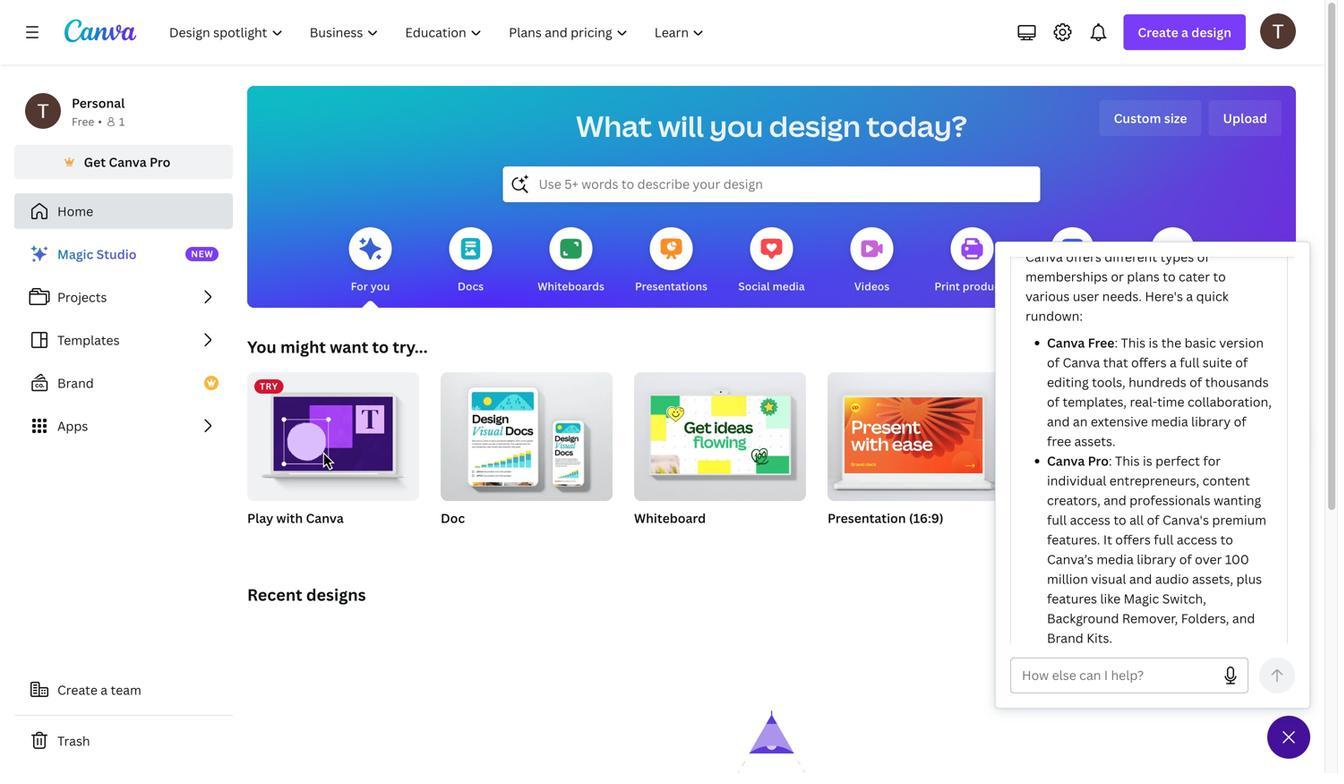 Task type: describe. For each thing, give the bounding box(es) containing it.
for you button
[[349, 215, 392, 308]]

is for perfect
[[1143, 453, 1153, 470]]

to up 100
[[1221, 532, 1233, 549]]

post
[[1279, 510, 1306, 527]]

presentation (16:9)
[[828, 510, 944, 527]]

you inside button
[[371, 279, 390, 294]]

trash link
[[14, 724, 233, 760]]

products
[[963, 279, 1010, 294]]

time
[[1157, 394, 1185, 411]]

needs.
[[1102, 288, 1142, 305]]

pro inside button
[[150, 154, 170, 171]]

is for the
[[1149, 335, 1158, 352]]

group for video
[[1021, 373, 1193, 502]]

free
[[1047, 433, 1071, 450]]

canva down free
[[1047, 453, 1085, 470]]

might
[[280, 336, 326, 358]]

home
[[57, 203, 93, 220]]

: for free
[[1115, 335, 1118, 352]]

play with canva group
[[247, 373, 419, 528]]

apps link
[[14, 408, 233, 444]]

a inside : this is the basic version of canva that offers a full suite of editing tools, hundreds of thousands of templates, real-time collaboration, and an extensive media library of free assets.
[[1170, 354, 1177, 371]]

more button
[[1151, 215, 1194, 308]]

group for presentation (16:9)
[[828, 365, 1000, 502]]

a inside canva offers different types of memberships or plans to cater to various user needs. here's a quick rundown:
[[1186, 288, 1193, 305]]

apps
[[57, 418, 88, 435]]

different
[[1105, 249, 1157, 266]]

premium
[[1212, 512, 1267, 529]]

whiteboards button
[[538, 215, 604, 308]]

: this is perfect for individual entrepreneurs, content creators, and professionals wanting full access to all of canva's premium features. it offers full access to canva's media library of over 100 million visual and audio assets, plus features like magic switch, background remover, folders, and brand kits.
[[1047, 453, 1267, 647]]

create for create a team
[[57, 682, 98, 699]]

rundown:
[[1026, 308, 1083, 325]]

canva inside : this is the basic version of canva that offers a full suite of editing tools, hundreds of thousands of templates, real-time collaboration, and an extensive media library of free assets.
[[1063, 354, 1100, 371]]

media inside : this is perfect for individual entrepreneurs, content creators, and professionals wanting full access to all of canva's premium features. it offers full access to canva's media library of over 100 million visual and audio assets, plus features like magic switch, background remover, folders, and brand kits.
[[1097, 551, 1134, 568]]

video group
[[1021, 373, 1193, 550]]

videos
[[854, 279, 890, 294]]

and inside : this is the basic version of canva that offers a full suite of editing tools, hundreds of thousands of templates, real-time collaboration, and an extensive media library of free assets.
[[1047, 413, 1070, 430]]

upload
[[1223, 110, 1267, 127]]

play with canva
[[247, 510, 344, 527]]

play
[[247, 510, 273, 527]]

over
[[1195, 551, 1222, 568]]

perfect
[[1156, 453, 1200, 470]]

wanting
[[1214, 492, 1261, 509]]

print products
[[935, 279, 1010, 294]]

version
[[1219, 335, 1264, 352]]

with
[[276, 510, 303, 527]]

the
[[1161, 335, 1182, 352]]

whiteboard group
[[634, 365, 806, 550]]

to up here's
[[1163, 268, 1176, 285]]

(16:9)
[[909, 510, 944, 527]]

million
[[1047, 571, 1088, 588]]

media inside button
[[773, 279, 805, 294]]

get canva pro
[[84, 154, 170, 171]]

canva pro
[[1047, 453, 1109, 470]]

kits.
[[1087, 630, 1113, 647]]

group for instagram post (squa
[[1215, 373, 1338, 502]]

custom size button
[[1100, 100, 1202, 136]]

to left all
[[1114, 512, 1127, 529]]

content
[[1203, 472, 1250, 490]]

offers inside : this is the basic version of canva that offers a full suite of editing tools, hundreds of thousands of templates, real-time collaboration, and an extensive media library of free assets.
[[1131, 354, 1167, 371]]

instagram
[[1215, 510, 1276, 527]]

offers inside canva offers different types of memberships or plans to cater to various user needs. here's a quick rundown:
[[1066, 249, 1102, 266]]

like
[[1100, 591, 1121, 608]]

(squa
[[1309, 510, 1338, 527]]

home link
[[14, 193, 233, 229]]

all
[[1130, 512, 1144, 529]]

top level navigation element
[[158, 14, 720, 50]]

full inside : this is the basic version of canva that offers a full suite of editing tools, hundreds of thousands of templates, real-time collaboration, and an extensive media library of free assets.
[[1180, 354, 1200, 371]]

size
[[1164, 110, 1187, 127]]

video
[[1021, 510, 1056, 527]]

social
[[738, 279, 770, 294]]

today?
[[867, 107, 967, 146]]

canva's
[[1163, 512, 1209, 529]]

assets.
[[1074, 433, 1116, 450]]

features
[[1047, 591, 1097, 608]]

you might want to try...
[[247, 336, 428, 358]]

0 vertical spatial brand
[[57, 375, 94, 392]]

canva free
[[1047, 335, 1115, 352]]

canva down rundown:
[[1047, 335, 1085, 352]]

quick
[[1196, 288, 1229, 305]]

that
[[1103, 354, 1128, 371]]

get
[[84, 154, 106, 171]]

doc group
[[441, 365, 613, 550]]

print products button
[[935, 215, 1010, 308]]

create a team
[[57, 682, 141, 699]]

recent designs
[[247, 584, 366, 606]]

an
[[1073, 413, 1088, 430]]

0 horizontal spatial design
[[769, 107, 861, 146]]

and right folders,
[[1232, 610, 1255, 627]]

for
[[351, 279, 368, 294]]

projects
[[57, 289, 107, 306]]

create a design
[[1138, 24, 1232, 41]]

features.
[[1047, 532, 1100, 549]]

try
[[260, 381, 278, 393]]

for
[[1203, 453, 1221, 470]]

folders,
[[1181, 610, 1229, 627]]

of right "hundreds"
[[1190, 374, 1202, 391]]

switch,
[[1162, 591, 1206, 608]]

suite
[[1203, 354, 1232, 371]]

trash
[[57, 733, 90, 750]]

of left over
[[1179, 551, 1192, 568]]

media inside : this is the basic version of canva that offers a full suite of editing tools, hundreds of thousands of templates, real-time collaboration, and an extensive media library of free assets.
[[1151, 413, 1188, 430]]

list containing magic studio
[[14, 236, 233, 444]]

templates
[[57, 332, 120, 349]]

doc
[[441, 510, 465, 527]]

custom size
[[1114, 110, 1187, 127]]

offers inside : this is perfect for individual entrepreneurs, content creators, and professionals wanting full access to all of canva's premium features. it offers full access to canva's media library of over 100 million visual and audio assets, plus features like magic switch, background remover, folders, and brand kits.
[[1115, 532, 1151, 549]]

videos button
[[850, 215, 893, 308]]

social media
[[738, 279, 805, 294]]

create a design button
[[1124, 14, 1246, 50]]

a inside the create a team button
[[101, 682, 108, 699]]



Task type: locate. For each thing, give the bounding box(es) containing it.
•
[[98, 114, 102, 129]]

0 horizontal spatial create
[[57, 682, 98, 699]]

pro down assets.
[[1088, 453, 1109, 470]]

a inside create a design dropdown button
[[1182, 24, 1189, 41]]

what
[[576, 107, 652, 146]]

0 vertical spatial create
[[1138, 24, 1179, 41]]

magic studio
[[57, 246, 137, 263]]

: inside : this is perfect for individual entrepreneurs, content creators, and professionals wanting full access to all of canva's premium features. it offers full access to canva's media library of over 100 million visual and audio assets, plus features like magic switch, background remover, folders, and brand kits.
[[1109, 453, 1112, 470]]

free inside assistant panel dialog
[[1088, 335, 1115, 352]]

1 vertical spatial magic
[[1124, 591, 1159, 608]]

you right the for
[[371, 279, 390, 294]]

basic
[[1185, 335, 1216, 352]]

1 vertical spatial access
[[1177, 532, 1217, 549]]

media up visual on the right bottom of the page
[[1097, 551, 1134, 568]]

this for canva free
[[1121, 335, 1146, 352]]

visual
[[1091, 571, 1126, 588]]

1 vertical spatial pro
[[1088, 453, 1109, 470]]

create up the custom size
[[1138, 24, 1179, 41]]

canva down canva free on the top right of page
[[1063, 354, 1100, 371]]

media
[[773, 279, 805, 294], [1151, 413, 1188, 430], [1097, 551, 1134, 568]]

presentations
[[635, 279, 708, 294]]

websites button
[[1049, 215, 1096, 308]]

2 vertical spatial offers
[[1115, 532, 1151, 549]]

studio
[[96, 246, 137, 263]]

is
[[1149, 335, 1158, 352], [1143, 453, 1153, 470]]

create left team
[[57, 682, 98, 699]]

cater
[[1179, 268, 1210, 285]]

entrepreneurs,
[[1110, 472, 1200, 490]]

0 vertical spatial full
[[1180, 354, 1200, 371]]

a down "cater"
[[1186, 288, 1193, 305]]

canva's
[[1047, 551, 1094, 568]]

2 horizontal spatial full
[[1180, 354, 1200, 371]]

of down editing
[[1047, 394, 1060, 411]]

0 horizontal spatial pro
[[150, 154, 170, 171]]

to left try...
[[372, 336, 389, 358]]

1 vertical spatial media
[[1151, 413, 1188, 430]]

canva inside group
[[306, 510, 344, 527]]

1 horizontal spatial pro
[[1088, 453, 1109, 470]]

professionals
[[1130, 492, 1211, 509]]

1 horizontal spatial library
[[1191, 413, 1231, 430]]

this inside : this is perfect for individual entrepreneurs, content creators, and professionals wanting full access to all of canva's premium features. it offers full access to canva's media library of over 100 million visual and audio assets, plus features like magic switch, background remover, folders, and brand kits.
[[1115, 453, 1140, 470]]

free
[[72, 114, 94, 129], [1088, 335, 1115, 352]]

1 vertical spatial offers
[[1131, 354, 1167, 371]]

full down 'basic'
[[1180, 354, 1200, 371]]

1 horizontal spatial magic
[[1124, 591, 1159, 608]]

canva right get
[[109, 154, 147, 171]]

Ask Canva Assistant for help text field
[[1022, 659, 1213, 693]]

of inside canva offers different types of memberships or plans to cater to various user needs. here's a quick rundown:
[[1197, 249, 1210, 266]]

this up the that
[[1121, 335, 1146, 352]]

100
[[1225, 551, 1249, 568]]

access down creators,
[[1070, 512, 1111, 529]]

0 horizontal spatial free
[[72, 114, 94, 129]]

of down collaboration, at bottom
[[1234, 413, 1246, 430]]

templates link
[[14, 322, 233, 358]]

access down canva's at the right
[[1177, 532, 1217, 549]]

create inside dropdown button
[[1138, 24, 1179, 41]]

list
[[14, 236, 233, 444]]

2 vertical spatial full
[[1154, 532, 1174, 549]]

terry turtle image
[[1260, 13, 1296, 49]]

canva right with
[[306, 510, 344, 527]]

offers up "hundreds"
[[1131, 354, 1167, 371]]

extensive
[[1091, 413, 1148, 430]]

a up 'size'
[[1182, 24, 1189, 41]]

0 vertical spatial design
[[1192, 24, 1232, 41]]

: down assets.
[[1109, 453, 1112, 470]]

is left the the
[[1149, 335, 1158, 352]]

presentations button
[[635, 215, 708, 308]]

docs button
[[449, 215, 492, 308]]

free left •
[[72, 114, 94, 129]]

1 vertical spatial full
[[1047, 512, 1067, 529]]

you
[[710, 107, 763, 146], [371, 279, 390, 294]]

2 vertical spatial media
[[1097, 551, 1134, 568]]

1 horizontal spatial brand
[[1047, 630, 1084, 647]]

projects link
[[14, 279, 233, 315]]

group
[[441, 365, 613, 502], [634, 365, 806, 502], [828, 365, 1000, 502], [1021, 373, 1193, 502], [1215, 373, 1338, 502]]

you right will
[[710, 107, 763, 146]]

brand inside : this is perfect for individual entrepreneurs, content creators, and professionals wanting full access to all of canva's premium features. it offers full access to canva's media library of over 100 million visual and audio assets, plus features like magic switch, background remover, folders, and brand kits.
[[1047, 630, 1084, 647]]

0 vertical spatial access
[[1070, 512, 1111, 529]]

canva inside canva offers different types of memberships or plans to cater to various user needs. here's a quick rundown:
[[1026, 249, 1063, 266]]

of up editing
[[1047, 354, 1060, 371]]

canva
[[109, 154, 147, 171], [1026, 249, 1063, 266], [1047, 335, 1085, 352], [1063, 354, 1100, 371], [1047, 453, 1085, 470], [306, 510, 344, 527]]

try...
[[393, 336, 428, 358]]

is up entrepreneurs,
[[1143, 453, 1153, 470]]

design inside dropdown button
[[1192, 24, 1232, 41]]

1 vertical spatial :
[[1109, 453, 1112, 470]]

tools,
[[1092, 374, 1126, 391]]

presentation
[[828, 510, 906, 527]]

: this is the basic version of canva that offers a full suite of editing tools, hundreds of thousands of templates, real-time collaboration, and an extensive media library of free assets.
[[1047, 335, 1272, 450]]

0 vertical spatial magic
[[57, 246, 93, 263]]

you
[[247, 336, 277, 358]]

instagram post (square) group
[[1215, 373, 1338, 550]]

library inside : this is the basic version of canva that offers a full suite of editing tools, hundreds of thousands of templates, real-time collaboration, and an extensive media library of free assets.
[[1191, 413, 1231, 430]]

design left terry turtle 'image'
[[1192, 24, 1232, 41]]

access
[[1070, 512, 1111, 529], [1177, 532, 1217, 549]]

create for create a design
[[1138, 24, 1179, 41]]

and up it
[[1104, 492, 1127, 509]]

real-
[[1130, 394, 1157, 411]]

library
[[1191, 413, 1231, 430], [1137, 551, 1176, 568]]

1 vertical spatial design
[[769, 107, 861, 146]]

1 vertical spatial you
[[371, 279, 390, 294]]

magic left studio
[[57, 246, 93, 263]]

pro inside assistant panel dialog
[[1088, 453, 1109, 470]]

0 vertical spatial pro
[[150, 154, 170, 171]]

magic
[[57, 246, 93, 263], [1124, 591, 1159, 608]]

or
[[1111, 268, 1124, 285]]

magic up remover,
[[1124, 591, 1159, 608]]

1 horizontal spatial media
[[1097, 551, 1134, 568]]

audio
[[1155, 571, 1189, 588]]

library down collaboration, at bottom
[[1191, 413, 1231, 430]]

pro up home link
[[150, 154, 170, 171]]

get canva pro button
[[14, 145, 233, 179]]

and up free
[[1047, 413, 1070, 430]]

a down the the
[[1170, 354, 1177, 371]]

0 vertical spatial media
[[773, 279, 805, 294]]

1 vertical spatial free
[[1088, 335, 1115, 352]]

this up entrepreneurs,
[[1115, 453, 1140, 470]]

1 horizontal spatial :
[[1115, 335, 1118, 352]]

offers up memberships
[[1066, 249, 1102, 266]]

various
[[1026, 288, 1070, 305]]

None search field
[[503, 167, 1040, 202]]

this for canva pro
[[1115, 453, 1140, 470]]

assets,
[[1192, 571, 1233, 588]]

magic inside : this is perfect for individual entrepreneurs, content creators, and professionals wanting full access to all of canva's premium features. it offers full access to canva's media library of over 100 million visual and audio assets, plus features like magic switch, background remover, folders, and brand kits.
[[1124, 591, 1159, 608]]

plus
[[1237, 571, 1262, 588]]

full up features.
[[1047, 512, 1067, 529]]

brand down background
[[1047, 630, 1084, 647]]

new
[[191, 248, 213, 260]]

create inside button
[[57, 682, 98, 699]]

0 vertical spatial offers
[[1066, 249, 1102, 266]]

1 horizontal spatial free
[[1088, 335, 1115, 352]]

1 vertical spatial this
[[1115, 453, 1140, 470]]

0 horizontal spatial :
[[1109, 453, 1112, 470]]

library up audio
[[1137, 551, 1176, 568]]

0 vertical spatial library
[[1191, 413, 1231, 430]]

0 horizontal spatial access
[[1070, 512, 1111, 529]]

0 horizontal spatial library
[[1137, 551, 1176, 568]]

: for pro
[[1109, 453, 1112, 470]]

canva offers different types of memberships or plans to cater to various user needs. here's a quick rundown:
[[1026, 249, 1229, 325]]

design up search search field
[[769, 107, 861, 146]]

individual
[[1047, 472, 1107, 490]]

0 horizontal spatial magic
[[57, 246, 93, 263]]

0 vertical spatial is
[[1149, 335, 1158, 352]]

0 vertical spatial free
[[72, 114, 94, 129]]

upload button
[[1209, 100, 1282, 136]]

1 vertical spatial library
[[1137, 551, 1176, 568]]

canva up memberships
[[1026, 249, 1063, 266]]

plans
[[1127, 268, 1160, 285]]

2 horizontal spatial media
[[1151, 413, 1188, 430]]

is inside : this is perfect for individual entrepreneurs, content creators, and professionals wanting full access to all of canva's premium features. it offers full access to canva's media library of over 100 million visual and audio assets, plus features like magic switch, background remover, folders, and brand kits.
[[1143, 453, 1153, 470]]

team
[[111, 682, 141, 699]]

1 vertical spatial create
[[57, 682, 98, 699]]

of
[[1197, 249, 1210, 266], [1047, 354, 1060, 371], [1235, 354, 1248, 371], [1190, 374, 1202, 391], [1047, 394, 1060, 411], [1234, 413, 1246, 430], [1147, 512, 1160, 529], [1179, 551, 1192, 568]]

and
[[1047, 413, 1070, 430], [1104, 492, 1127, 509], [1129, 571, 1152, 588], [1232, 610, 1255, 627]]

this inside : this is the basic version of canva that offers a full suite of editing tools, hundreds of thousands of templates, real-time collaboration, and an extensive media library of free assets.
[[1121, 335, 1146, 352]]

1 horizontal spatial access
[[1177, 532, 1217, 549]]

brand link
[[14, 365, 233, 401]]

and left audio
[[1129, 571, 1152, 588]]

Search search field
[[539, 168, 1005, 202]]

full down canva's at the right
[[1154, 532, 1174, 549]]

a left team
[[101, 682, 108, 699]]

0 vertical spatial :
[[1115, 335, 1118, 352]]

1 horizontal spatial full
[[1154, 532, 1174, 549]]

0 horizontal spatial media
[[773, 279, 805, 294]]

to up quick
[[1213, 268, 1226, 285]]

background
[[1047, 610, 1119, 627]]

templates,
[[1063, 394, 1127, 411]]

1 vertical spatial is
[[1143, 453, 1153, 470]]

0 horizontal spatial you
[[371, 279, 390, 294]]

here's
[[1145, 288, 1183, 305]]

create
[[1138, 24, 1179, 41], [57, 682, 98, 699]]

: up the that
[[1115, 335, 1118, 352]]

0 vertical spatial this
[[1121, 335, 1146, 352]]

of right all
[[1147, 512, 1160, 529]]

offers down all
[[1115, 532, 1151, 549]]

library inside : this is perfect for individual entrepreneurs, content creators, and professionals wanting full access to all of canva's premium features. it offers full access to canva's media library of over 100 million visual and audio assets, plus features like magic switch, background remover, folders, and brand kits.
[[1137, 551, 1176, 568]]

more
[[1159, 279, 1187, 294]]

memberships
[[1026, 268, 1108, 285]]

instagram post (squa
[[1215, 510, 1338, 527]]

presentation (16:9) group
[[828, 365, 1000, 550]]

0 horizontal spatial brand
[[57, 375, 94, 392]]

types
[[1160, 249, 1194, 266]]

0 vertical spatial you
[[710, 107, 763, 146]]

0 horizontal spatial full
[[1047, 512, 1067, 529]]

: inside : this is the basic version of canva that offers a full suite of editing tools, hundreds of thousands of templates, real-time collaboration, and an extensive media library of free assets.
[[1115, 335, 1118, 352]]

1 horizontal spatial you
[[710, 107, 763, 146]]

of up "cater"
[[1197, 249, 1210, 266]]

1 horizontal spatial create
[[1138, 24, 1179, 41]]

recent
[[247, 584, 302, 606]]

is inside : this is the basic version of canva that offers a full suite of editing tools, hundreds of thousands of templates, real-time collaboration, and an extensive media library of free assets.
[[1149, 335, 1158, 352]]

media right the social
[[773, 279, 805, 294]]

media down time at the bottom
[[1151, 413, 1188, 430]]

canva inside button
[[109, 154, 147, 171]]

of down version at the right of page
[[1235, 354, 1248, 371]]

assistant panel dialog
[[995, 0, 1310, 774]]

websites
[[1049, 279, 1096, 294]]

whiteboards
[[538, 279, 604, 294]]

1 horizontal spatial design
[[1192, 24, 1232, 41]]

for you
[[351, 279, 390, 294]]

brand up apps at the left bottom of the page
[[57, 375, 94, 392]]

will
[[658, 107, 704, 146]]

free up the that
[[1088, 335, 1115, 352]]

1
[[119, 114, 125, 129]]

1 vertical spatial brand
[[1047, 630, 1084, 647]]

remover,
[[1122, 610, 1178, 627]]

full
[[1180, 354, 1200, 371], [1047, 512, 1067, 529], [1154, 532, 1174, 549]]

personal
[[72, 94, 125, 112]]



Task type: vqa. For each thing, say whether or not it's contained in the screenshot.
the library inside the ": This is perfect for individual entrepreneurs, content creators, and professionals wanting full access to all of Canva's premium features. It offers full access to Canva's media library of over 100 million visual and audio assets, plus features like Magic Switch, Background Remover, Folders, and Brand Kits."
yes



